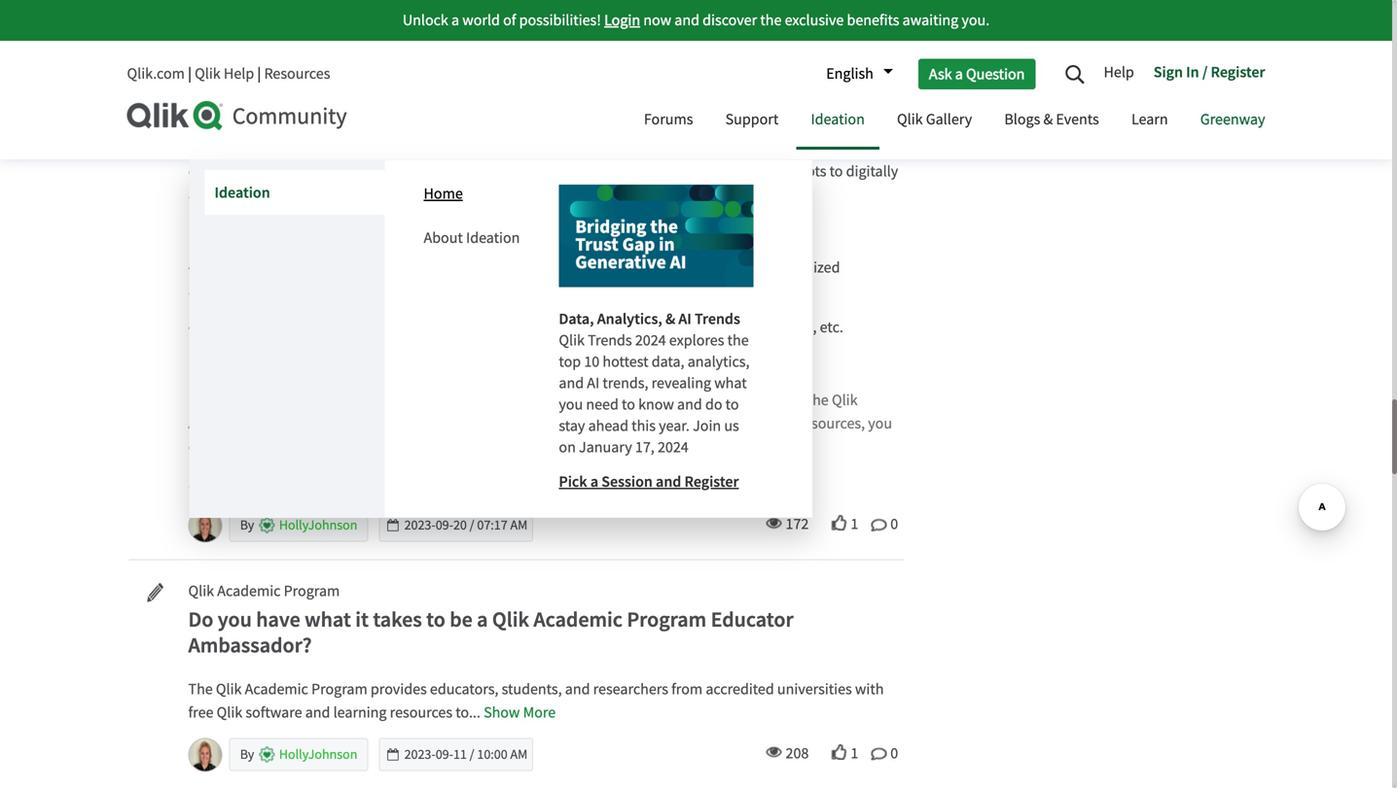 Task type: vqa. For each thing, say whether or not it's contained in the screenshot.
SCRIPTS
yes



Task type: describe. For each thing, give the bounding box(es) containing it.
relevant
[[804, 19, 857, 39]]

0 vertical spatial /
[[1202, 62, 1208, 82]]

english
[[826, 64, 874, 84]]

various
[[597, 162, 644, 182]]

finance,
[[546, 258, 598, 278]]

1 horizontal spatial content
[[555, 318, 605, 338]]

the qlik
[[188, 680, 242, 700]]

and left learning on the left bottom of the page
[[305, 703, 330, 723]]

2 vertical spatial generative
[[196, 318, 266, 338]]

top
[[559, 352, 581, 372]]

/ for 208
[[470, 747, 474, 764]]

provided
[[271, 281, 330, 301]]

our
[[685, 414, 708, 434]]

views image
[[766, 516, 782, 532]]

use
[[188, 222, 212, 241]]

customers.
[[350, 281, 421, 301]]

creative
[[415, 318, 466, 338]]

healthcare,
[[470, 258, 543, 278]]

direct,
[[693, 19, 734, 39]]

personalized
[[756, 258, 840, 278]]

revealing
[[651, 373, 711, 393]]

hollyjohnson image
[[189, 740, 221, 772]]

proof
[[288, 438, 324, 457]]

commerce
[[641, 258, 710, 278]]

to inside o learn more about how you could get free access to analytics software and resources through the qlik academic program, visit
[[521, 391, 534, 411]]

like inside the trend we observe for conversational ai is more natural and context-aware interactions with emotional connections. generative ai's future is dependent on generating various forms of content like scripts to digitally advance context.
[[758, 162, 780, 182]]

qlik right be
[[492, 607, 529, 634]]

where
[[713, 258, 753, 278]]

& inside 'dropdown button'
[[1043, 109, 1053, 129]]

qlik inside the qlik academic program provides educators, students, and researchers from accredited universities with free qlik software and learning resources to...
[[217, 703, 242, 723]]

what does the future hold?
[[188, 102, 363, 122]]

you inside o learn more about how you could get free access to analytics software and resources through the qlik academic program, visit
[[357, 391, 381, 411]]

future inside the trend we observe for conversational ai is more natural and context-aware interactions with emotional connections. generative ai's future is dependent on generating various forms of content like scripts to digitally advance context.
[[373, 162, 413, 182]]

free inside the qlik academic program provides educators, students, and researchers from accredited universities with free qlik software and learning resources to...
[[188, 703, 213, 723]]

accredited
[[706, 680, 774, 700]]

free inside o learn more about how you could get free access to analytics software and resources through the qlik academic program, visit
[[447, 391, 472, 411]]

/ for 172
[[470, 517, 474, 535]]

thus,
[[552, 19, 587, 39]]

1 horizontal spatial trends
[[695, 309, 740, 329]]

advance
[[188, 185, 243, 205]]

qlik.com/academicprogram
[[348, 414, 528, 434]]

ideation button
[[796, 92, 879, 150]]

menu for ideation dropdown button
[[205, 161, 812, 517]]

ai's
[[348, 162, 370, 182]]

of inside the trend we observe for conversational ai is more natural and context-aware interactions with emotional connections. generative ai's future is dependent on generating various forms of content like scripts to digitally advance context.
[[688, 162, 701, 182]]

context.
[[246, 185, 298, 205]]

replies image
[[871, 518, 887, 534]]

with inside the qlik academic program provides educators, students, and researchers from accredited universities with free qlik software and learning resources to...
[[855, 680, 884, 700]]

aware
[[649, 138, 688, 158]]

about ideation
[[424, 228, 520, 248]]

session
[[602, 472, 653, 492]]

t
[[188, 391, 199, 411]]

more inside o learn more about how you could get free access to analytics software and resources through the qlik academic program, visit
[[247, 391, 281, 411]]

is left provided
[[258, 281, 268, 301]]

etc.
[[820, 318, 843, 338]]

in
[[1186, 62, 1199, 82]]

0 for 208
[[890, 744, 898, 764]]

educators,
[[430, 680, 498, 700]]

ask a question link
[[918, 59, 1036, 89]]

discover
[[703, 10, 757, 30]]

ai up the music,
[[322, 42, 335, 62]]

support
[[725, 109, 779, 129]]

and inside the . by making the most of our software and resources, you can gain future proof data analytics skills regardless of your degree course.
[[770, 414, 795, 434]]

to...
[[456, 703, 480, 723]]

qlik left gallery
[[897, 109, 923, 129]]

and right the students,
[[565, 680, 590, 700]]

0 vertical spatial program
[[284, 582, 340, 602]]

universities
[[777, 680, 852, 700]]

year.
[[659, 416, 690, 436]]

in inside conversational ai believes in meaningful conversations. thus, provides quick, direct, crisp, and relevant answers. generative ai does not engage directly but contributes to user experience by coming up with useful content like blogs, music, and visual art.
[[362, 19, 374, 39]]

natural
[[518, 138, 565, 158]]

software inside o learn more about how you could get free access to analytics software and resources through the qlik academic program, visit
[[598, 391, 655, 411]]

a inside 'qlik academic program do you have what it takes to be a qlik academic program educator ambassador?'
[[477, 607, 488, 634]]

generative inside conversational ai believes in meaningful conversations. thus, provides quick, direct, crisp, and relevant answers. generative ai does not engage directly but contributes to user experience by coming up with useful content like blogs, music, and visual art.
[[249, 42, 319, 62]]

hollyjohnson for 172
[[279, 517, 357, 535]]

need
[[586, 395, 619, 415]]

2023-09-20 / 07:17 am
[[404, 517, 528, 535]]

forums button
[[629, 92, 708, 150]]

unlock a world of possibilities! login now and discover the exclusive benefits awaiting you.
[[403, 10, 990, 30]]

conversations.
[[454, 19, 549, 39]]

to inside conversational ai believes in meaningful conversations. thus, provides quick, direct, crisp, and relevant answers. generative ai does not engage directly but contributes to user experience by coming up with useful content like blogs, music, and visual art.
[[602, 42, 616, 62]]

1 vertical spatial trends
[[588, 331, 632, 350]]

1 for 172
[[851, 515, 858, 535]]

qlik.com | qlik help | resources
[[127, 64, 330, 84]]

resources inside the qlik academic program provides educators, students, and researchers from accredited universities with free qlik software and learning resources to...
[[390, 703, 452, 723]]

like image for 208
[[831, 745, 847, 761]]

crisp,
[[737, 19, 773, 39]]

hold?
[[327, 102, 363, 122]]

program,
[[255, 414, 315, 434]]

community link
[[127, 101, 610, 131]]

1 link for 208
[[817, 744, 858, 764]]

0 horizontal spatial does
[[225, 102, 256, 122]]

by for 172
[[240, 517, 257, 535]]

conversational inside conversational ai believes in meaningful conversations. thus, provides quick, direct, crisp, and relevant answers. generative ai does not engage directly but contributes to user experience by coming up with useful content like blogs, music, and visual art.
[[188, 19, 286, 39]]

like inside conversational ai believes in meaningful conversations. thus, provides quick, direct, crisp, and relevant answers. generative ai does not engage directly but contributes to user experience by coming up with useful content like blogs, music, and visual art.
[[242, 65, 265, 85]]

academic up the students,
[[533, 607, 623, 634]]

the inside data, analytics, & ai trends qlik trends 2024 explores the top 10 hottest data, analytics, and ai trends, revealing what you need to know and do to stay ahead this year. join us on january 17, 2024
[[727, 331, 749, 350]]

• for • conversational ai is used in industries like healthcare, finance, and e-commerce where personalized assistance is provided to customers.
[[188, 258, 193, 278]]

software inside the . by making the most of our software and resources, you can gain future proof data analytics skills regardless of your degree course.
[[711, 414, 767, 434]]

2023- for 208
[[404, 747, 436, 764]]

by inside the . by making the most of our software and resources, you can gain future proof data analytics skills regardless of your degree course.
[[538, 414, 554, 434]]

is left mostly
[[285, 318, 295, 338]]

question
[[966, 64, 1025, 84]]

january
[[579, 438, 632, 457]]

you inside data, analytics, & ai trends qlik trends 2024 explores the top 10 hottest data, analytics, and ai trends, revealing what you need to know and do to stay ahead this year. join us on january 17, 2024
[[559, 395, 583, 415]]

interactions
[[692, 138, 769, 158]]

community
[[232, 102, 347, 131]]

11
[[453, 747, 467, 764]]

pick
[[559, 472, 587, 492]]

hollyjohnson for 208
[[279, 747, 357, 764]]

blog image
[[134, 582, 167, 605]]

login link
[[604, 10, 640, 30]]

ideation for ideation popup button
[[215, 183, 270, 202]]

and down top
[[559, 373, 584, 393]]

ai down provided
[[269, 318, 282, 338]]

like inside "• conversational ai is used in industries like healthcare, finance, and e-commerce where personalized assistance is provided to customers."
[[444, 258, 467, 278]]

qlik gallery link
[[882, 92, 987, 150]]

208
[[786, 744, 809, 764]]

the inside the . by making the most of our software and resources, you can gain future proof data analytics skills regardless of your degree course.
[[609, 414, 630, 434]]

more
[[523, 703, 556, 723]]

it
[[355, 607, 369, 634]]

conversational
[[353, 138, 449, 158]]

data, analytics, & ai trends qlik trends 2024 explores the top 10 hottest data, analytics, and ai trends, revealing what you need to know and do to stay ahead this year. join us on january 17, 2024
[[559, 309, 750, 457]]

a for question
[[955, 64, 963, 84]]

qlik.com/academicprogram link
[[348, 414, 528, 434]]

show for show more
[[484, 703, 520, 723]]

the trend we observe for conversational ai is more natural and context-aware interactions with emotional connections. generative ai's future is dependent on generating various forms of content like scripts to digitally advance context.
[[188, 138, 898, 205]]

possibilities!
[[519, 10, 601, 30]]

analytics,
[[597, 309, 662, 329]]

generative inside the trend we observe for conversational ai is more natural and context-aware interactions with emotional connections. generative ai's future is dependent on generating various forms of content like scripts to digitally advance context.
[[275, 162, 345, 182]]

ask a question
[[929, 64, 1025, 84]]

to down "trends,"
[[622, 395, 635, 415]]

join
[[693, 416, 721, 436]]

1 horizontal spatial register
[[1211, 62, 1265, 82]]

• for • generative ai is mostly applied to creative domains like content creation, entertainment, design, etc.
[[188, 318, 193, 338]]

10
[[584, 352, 599, 372]]

ai inside the trend we observe for conversational ai is more natural and context-aware interactions with emotional connections. generative ai's future is dependent on generating various forms of content like scripts to digitally advance context.
[[452, 138, 464, 158]]

up
[[794, 42, 811, 62]]

0 link for 172
[[871, 514, 898, 535]]

a for session
[[590, 472, 598, 492]]

home
[[424, 184, 463, 204]]

employee image for 172
[[258, 518, 275, 535]]

qlik inside data, analytics, & ai trends qlik trends 2024 explores the top 10 hottest data, analytics, and ai trends, revealing what you need to know and do to stay ahead this year. join us on january 17, 2024
[[559, 331, 585, 350]]

o learn more about how you could get free access to analytics software and resources through the qlik academic program, visit
[[188, 391, 858, 434]]

hollyjohnson link for 208
[[279, 747, 357, 764]]

login
[[604, 10, 640, 30]]

educator
[[711, 607, 794, 634]]

qlik image
[[127, 101, 224, 130]]

resources inside o learn more about how you could get free access to analytics software and resources through the qlik academic program, visit
[[686, 391, 749, 411]]

1 vertical spatial 2024
[[658, 438, 689, 457]]

learn button
[[1117, 92, 1183, 150]]

be
[[450, 607, 473, 634]]

10:00
[[477, 747, 508, 764]]

sign in / register
[[1154, 62, 1265, 82]]

academic inside o learn more about how you could get free access to analytics software and resources through the qlik academic program, visit
[[188, 414, 252, 434]]

hollyjohnson link for 172
[[279, 517, 357, 535]]

cases:
[[216, 222, 255, 241]]

• conversational ai is used in industries like healthcare, finance, and e-commerce where personalized assistance is provided to customers.
[[188, 258, 840, 301]]

the up coming
[[760, 10, 782, 30]]



Task type: locate. For each thing, give the bounding box(es) containing it.
&
[[1043, 109, 1053, 129], [665, 309, 675, 329]]

the qlik academic program provides educators, students, and researchers from accredited universities with free qlik software and learning resources to...
[[188, 680, 884, 723]]

1 vertical spatial •
[[188, 318, 193, 338]]

more up program, at the bottom left
[[247, 391, 281, 411]]

pick a session and register
[[559, 472, 739, 492]]

ideation button
[[205, 170, 385, 215]]

about
[[424, 228, 463, 248]]

1 vertical spatial resources
[[390, 703, 452, 723]]

1 horizontal spatial resources
[[686, 391, 749, 411]]

content down interactions
[[704, 162, 754, 182]]

future down program, at the bottom left
[[246, 438, 285, 457]]

what down analytics,
[[714, 373, 747, 393]]

0 horizontal spatial free
[[188, 703, 213, 723]]

academic up have
[[217, 582, 281, 602]]

like image
[[831, 516, 847, 531], [831, 745, 847, 761]]

quick,
[[650, 19, 690, 39]]

0 horizontal spatial content
[[188, 65, 238, 85]]

2 horizontal spatial content
[[704, 162, 754, 182]]

qlik up top
[[559, 331, 585, 350]]

for
[[331, 138, 350, 158]]

a right ask
[[955, 64, 963, 84]]

o
[[199, 391, 207, 411]]

2023- for 172
[[404, 517, 436, 535]]

making
[[557, 414, 606, 434]]

and inside o learn more about how you could get free access to analytics software and resources through the qlik academic program, visit
[[658, 391, 683, 411]]

1 vertical spatial am
[[510, 747, 528, 764]]

ideation inside popup button
[[215, 183, 270, 202]]

09- for 208
[[436, 747, 453, 764]]

1 horizontal spatial |
[[257, 64, 261, 84]]

academic inside the qlik academic program provides educators, students, and researchers from accredited universities with free qlik software and learning resources to...
[[245, 680, 308, 700]]

1 horizontal spatial ideation
[[466, 228, 520, 248]]

1 horizontal spatial free
[[447, 391, 472, 411]]

1 vertical spatial ideation
[[215, 183, 270, 202]]

0 vertical spatial what
[[714, 373, 747, 393]]

0 vertical spatial 0
[[890, 515, 898, 535]]

0 horizontal spatial with
[[772, 138, 801, 158]]

1 vertical spatial employee image
[[258, 748, 275, 764]]

20
[[453, 517, 467, 535]]

0 horizontal spatial trends
[[588, 331, 632, 350]]

on down "stay"
[[559, 438, 576, 457]]

and left 'e-'
[[601, 258, 626, 278]]

am right 10:00
[[510, 747, 528, 764]]

trends up hottest at the left top of the page
[[588, 331, 632, 350]]

& up explores in the top of the page
[[665, 309, 675, 329]]

0 link
[[871, 514, 898, 535], [871, 744, 898, 764]]

and down revealing
[[677, 395, 702, 415]]

2 like image from the top
[[831, 745, 847, 761]]

1 0 link from the top
[[871, 514, 898, 535]]

2 vertical spatial content
[[555, 318, 605, 338]]

the left this
[[609, 414, 630, 434]]

context-
[[596, 138, 649, 158]]

2 • from the top
[[188, 318, 193, 338]]

and up the up
[[776, 19, 801, 39]]

ai inside "• conversational ai is used in industries like healthcare, finance, and e-commerce where personalized assistance is provided to customers."
[[297, 258, 310, 278]]

to left user in the left top of the page
[[602, 42, 616, 62]]

future inside the . by making the most of our software and resources, you can gain future proof data analytics skills regardless of your degree course.
[[246, 438, 285, 457]]

on inside the trend we observe for conversational ai is more natural and context-aware interactions with emotional connections. generative ai's future is dependent on generating various forms of content like scripts to digitally advance context.
[[504, 162, 521, 182]]

show less
[[188, 474, 256, 494]]

0 vertical spatial 2023-
[[404, 517, 436, 535]]

trends up explores in the top of the page
[[695, 309, 740, 329]]

0 vertical spatial register
[[1211, 62, 1265, 82]]

analytics
[[537, 391, 595, 411], [359, 438, 417, 457]]

employee image
[[258, 518, 275, 535], [258, 748, 275, 764]]

09- left 10:00
[[436, 747, 453, 764]]

1 horizontal spatial what
[[714, 373, 747, 393]]

| right qlik.com link
[[188, 64, 192, 84]]

0 vertical spatial employee image
[[258, 518, 275, 535]]

0 horizontal spatial ideation
[[215, 183, 270, 202]]

qlik academic program link
[[188, 582, 340, 603]]

ai up dependent
[[452, 138, 464, 158]]

regardless
[[456, 438, 523, 457]]

future up observe
[[284, 102, 324, 122]]

show right to...
[[484, 703, 520, 723]]

future
[[284, 102, 324, 122], [373, 162, 413, 182], [246, 438, 285, 457]]

1 vertical spatial does
[[225, 102, 256, 122]]

1 vertical spatial future
[[373, 162, 413, 182]]

ideation up healthcare,
[[466, 228, 520, 248]]

unlock
[[403, 10, 448, 30]]

0 horizontal spatial register
[[684, 472, 739, 492]]

could
[[384, 391, 420, 411]]

and
[[674, 10, 699, 30], [776, 19, 801, 39], [356, 65, 381, 85], [568, 138, 593, 158], [601, 258, 626, 278], [559, 373, 584, 393], [658, 391, 683, 411], [677, 395, 702, 415], [770, 414, 795, 434], [656, 472, 681, 492], [565, 680, 590, 700], [305, 703, 330, 723]]

sign in / register link
[[1144, 55, 1265, 92]]

1 vertical spatial 2023-
[[404, 747, 436, 764]]

register inside menu
[[684, 472, 739, 492]]

1 horizontal spatial software
[[598, 391, 655, 411]]

not
[[372, 42, 394, 62]]

what inside data, analytics, & ai trends qlik trends 2024 explores the top 10 hottest data, analytics, and ai trends, revealing what you need to know and do to stay ahead this year. join us on january 17, 2024
[[714, 373, 747, 393]]

0 link right '208'
[[871, 744, 898, 764]]

we
[[254, 138, 273, 158]]

0 horizontal spatial software
[[246, 703, 302, 723]]

generative
[[249, 42, 319, 62], [275, 162, 345, 182], [196, 318, 266, 338]]

and down not
[[356, 65, 381, 85]]

0 vertical spatial resources
[[686, 391, 749, 411]]

0 vertical spatial conversational
[[188, 19, 286, 39]]

1 vertical spatial 09-
[[436, 747, 453, 764]]

1 09- from the top
[[436, 517, 453, 535]]

help down answers.
[[224, 64, 254, 84]]

show left less
[[188, 474, 225, 494]]

/ right in
[[1202, 62, 1208, 82]]

help
[[1104, 62, 1134, 82], [224, 64, 254, 84]]

show for show less
[[188, 474, 225, 494]]

0 vertical spatial free
[[447, 391, 472, 411]]

a for world
[[451, 10, 459, 30]]

1 left replies image
[[851, 744, 858, 764]]

a
[[451, 10, 459, 30], [955, 64, 963, 84], [590, 472, 598, 492], [477, 607, 488, 634]]

1 link right '208'
[[817, 744, 858, 764]]

qlik.com
[[127, 64, 185, 84]]

2 vertical spatial /
[[470, 747, 474, 764]]

1 horizontal spatial help
[[1104, 62, 1134, 82]]

0 vertical spatial does
[[338, 42, 369, 62]]

entertainment,
[[669, 318, 767, 338]]

0 horizontal spatial resources
[[390, 703, 452, 723]]

1 vertical spatial by
[[240, 517, 257, 535]]

0 vertical spatial software
[[598, 391, 655, 411]]

awaiting
[[903, 10, 958, 30]]

pick a session and register link
[[559, 472, 739, 492]]

1 vertical spatial 0 link
[[871, 744, 898, 764]]

0 vertical spatial content
[[188, 65, 238, 85]]

1 vertical spatial 1
[[851, 744, 858, 764]]

2 1 link from the top
[[817, 744, 858, 764]]

1 like image from the top
[[831, 516, 847, 531]]

1 horizontal spatial on
[[559, 438, 576, 457]]

blogs
[[1004, 109, 1040, 129]]

believes
[[305, 19, 358, 39]]

2 vertical spatial with
[[855, 680, 884, 700]]

0 vertical spatial ideation
[[811, 109, 865, 129]]

you right how
[[357, 391, 381, 411]]

1 vertical spatial register
[[684, 472, 739, 492]]

ai left believes
[[289, 19, 302, 39]]

a left world
[[451, 10, 459, 30]]

show
[[188, 474, 225, 494], [484, 703, 520, 723]]

content
[[188, 65, 238, 85], [704, 162, 754, 182], [555, 318, 605, 338]]

a right pick
[[590, 472, 598, 492]]

future down conversational
[[373, 162, 413, 182]]

am right 07:17
[[510, 517, 528, 535]]

and right now
[[674, 10, 699, 30]]

qlik down answers.
[[195, 64, 221, 84]]

of left our
[[669, 414, 682, 434]]

useful
[[846, 42, 886, 62]]

1 1 link from the top
[[817, 515, 858, 535]]

data
[[327, 438, 356, 457]]

learn
[[1131, 109, 1168, 129]]

0 vertical spatial hollyjohnson link
[[279, 517, 357, 535]]

1 vertical spatial show
[[484, 703, 520, 723]]

analytics up "stay"
[[537, 391, 595, 411]]

menu inside menu
[[424, 170, 539, 249]]

to right do
[[725, 395, 739, 415]]

ai down 10
[[587, 373, 599, 393]]

content inside conversational ai believes in meaningful conversations. thus, provides quick, direct, crisp, and relevant answers. generative ai does not engage directly but contributes to user experience by coming up with useful content like blogs, music, and visual art.
[[188, 65, 238, 85]]

is down conversational
[[416, 162, 426, 182]]

your
[[542, 438, 571, 457]]

1 vertical spatial free
[[188, 703, 213, 723]]

1 left replies icon
[[851, 515, 858, 535]]

1 vertical spatial more
[[247, 391, 281, 411]]

more up dependent
[[481, 138, 515, 158]]

like left data,
[[529, 318, 552, 338]]

0 vertical spatial 09-
[[436, 517, 453, 535]]

is up dependent
[[467, 138, 478, 158]]

0 horizontal spatial |
[[188, 64, 192, 84]]

hollyjohnson down "proof"
[[279, 517, 357, 535]]

software inside the qlik academic program provides educators, students, and researchers from accredited universities with free qlik software and learning resources to...
[[246, 703, 302, 723]]

forums
[[644, 109, 693, 129]]

have
[[256, 607, 300, 634]]

industries
[[376, 258, 441, 278]]

takes
[[373, 607, 422, 634]]

does inside conversational ai believes in meaningful conversations. thus, provides quick, direct, crisp, and relevant answers. generative ai does not engage directly but contributes to user experience by coming up with useful content like blogs, music, and visual art.
[[338, 42, 369, 62]]

in up not
[[362, 19, 374, 39]]

domains
[[469, 318, 526, 338]]

1 vertical spatial in
[[361, 258, 373, 278]]

content up top
[[555, 318, 605, 338]]

2 am from the top
[[510, 747, 528, 764]]

1 0 from the top
[[890, 515, 898, 535]]

academic
[[188, 414, 252, 434], [217, 582, 281, 602], [533, 607, 623, 634], [245, 680, 308, 700]]

the up we at the left top
[[259, 102, 281, 122]]

use cases:
[[188, 222, 255, 241]]

• down use
[[188, 258, 193, 278]]

2 hollyjohnson link from the top
[[279, 747, 357, 764]]

does right the what at the left
[[225, 102, 256, 122]]

academic down learn
[[188, 414, 252, 434]]

more inside the trend we observe for conversational ai is more natural and context-aware interactions with emotional connections. generative ai's future is dependent on generating various forms of content like scripts to digitally advance context.
[[481, 138, 515, 158]]

show more link
[[484, 703, 556, 723]]

2 vertical spatial software
[[246, 703, 302, 723]]

0 vertical spatial in
[[362, 19, 374, 39]]

hollyjohnson image
[[189, 510, 221, 543]]

support button
[[711, 92, 793, 150]]

qlik gallery
[[897, 109, 972, 129]]

2 horizontal spatial with
[[855, 680, 884, 700]]

0 right replies icon
[[890, 515, 898, 535]]

does
[[338, 42, 369, 62], [225, 102, 256, 122]]

2 horizontal spatial ideation
[[811, 109, 865, 129]]

09- for 172
[[436, 517, 453, 535]]

visual
[[384, 65, 422, 85]]

in
[[362, 19, 374, 39], [361, 258, 373, 278]]

1 hollyjohnson from the top
[[279, 517, 357, 535]]

to inside "• conversational ai is used in industries like healthcare, finance, and e-commerce where personalized assistance is provided to customers."
[[333, 281, 346, 301]]

menu bar
[[190, 92, 1280, 517]]

gallery
[[926, 109, 972, 129]]

blogs & events button
[[990, 92, 1114, 150]]

0 vertical spatial 1
[[851, 515, 858, 535]]

with inside the trend we observe for conversational ai is more natural and context-aware interactions with emotional connections. generative ai's future is dependent on generating various forms of content like scripts to digitally advance context.
[[772, 138, 801, 158]]

employee image for 208
[[258, 748, 275, 764]]

1 vertical spatial with
[[772, 138, 801, 158]]

replies image
[[871, 747, 887, 763]]

• generative ai is mostly applied to creative domains like content creation, entertainment, design, etc.
[[188, 318, 843, 338]]

more
[[481, 138, 515, 158], [247, 391, 281, 411]]

0 vertical spatial by
[[538, 414, 554, 434]]

1 2023- from the top
[[404, 517, 436, 535]]

through
[[752, 391, 804, 411]]

& inside data, analytics, & ai trends qlik trends 2024 explores the top 10 hottest data, analytics, and ai trends, revealing what you need to know and do to stay ahead this year. join us on january 17, 2024
[[665, 309, 675, 329]]

views image
[[766, 745, 782, 761]]

2 employee image from the top
[[258, 748, 275, 764]]

2 vertical spatial future
[[246, 438, 285, 457]]

0 vertical spatial am
[[510, 517, 528, 535]]

.
[[531, 414, 535, 434]]

2 2023- from the top
[[404, 747, 436, 764]]

to inside 'qlik academic program do you have what it takes to be a qlik academic program educator ambassador?'
[[426, 607, 445, 634]]

2 0 from the top
[[890, 744, 898, 764]]

0 vertical spatial future
[[284, 102, 324, 122]]

on inside data, analytics, & ai trends qlik trends 2024 explores the top 10 hottest data, analytics, and ai trends, revealing what you need to know and do to stay ahead this year. join us on january 17, 2024
[[559, 438, 576, 457]]

1 hollyjohnson link from the top
[[279, 517, 357, 535]]

hollyjohnson link
[[279, 517, 357, 535], [279, 747, 357, 764]]

2023- left 20
[[404, 517, 436, 535]]

0 vertical spatial 2024
[[635, 331, 666, 350]]

0 vertical spatial hollyjohnson
[[279, 517, 357, 535]]

0 horizontal spatial &
[[665, 309, 675, 329]]

ai up provided
[[297, 258, 310, 278]]

2023-09-11 / 10:00 am
[[404, 747, 528, 764]]

0 horizontal spatial what
[[305, 607, 351, 634]]

generative up blogs,
[[249, 42, 319, 62]]

about ideation link
[[424, 228, 520, 248]]

1 horizontal spatial does
[[338, 42, 369, 62]]

what inside 'qlik academic program do you have what it takes to be a qlik academic program educator ambassador?'
[[305, 607, 351, 634]]

1 vertical spatial analytics
[[359, 438, 417, 457]]

hollyjohnson down learning on the left bottom of the page
[[279, 747, 357, 764]]

0 for 172
[[890, 515, 898, 535]]

ideation inside dropdown button
[[811, 109, 865, 129]]

0 horizontal spatial show
[[188, 474, 225, 494]]

• inside "• conversational ai is used in industries like healthcare, finance, and e-commerce where personalized assistance is provided to customers."
[[188, 258, 193, 278]]

•
[[188, 258, 193, 278], [188, 318, 193, 338]]

menu for ideation popup button
[[424, 170, 539, 249]]

in inside "• conversational ai is used in industries like healthcare, finance, and e-commerce where personalized assistance is provided to customers."
[[361, 258, 373, 278]]

1 vertical spatial conversational
[[196, 258, 294, 278]]

1 link right 172
[[817, 515, 858, 535]]

software down ambassador?
[[246, 703, 302, 723]]

help link
[[1104, 55, 1144, 92]]

1 employee image from the top
[[258, 518, 275, 535]]

2 vertical spatial by
[[240, 747, 257, 764]]

1 | from the left
[[188, 64, 192, 84]]

menu
[[205, 161, 812, 517], [424, 170, 539, 249]]

like left scripts on the right top of page
[[758, 162, 780, 182]]

you.
[[962, 10, 990, 30]]

applied
[[346, 318, 395, 338]]

0 vertical spatial show
[[188, 474, 225, 494]]

resources left to...
[[390, 703, 452, 723]]

you inside 'qlik academic program do you have what it takes to be a qlik academic program educator ambassador?'
[[218, 607, 252, 634]]

by right .
[[538, 414, 554, 434]]

to up .
[[521, 391, 534, 411]]

conversational inside "• conversational ai is used in industries like healthcare, finance, and e-commerce where personalized assistance is provided to customers."
[[196, 258, 294, 278]]

0 vertical spatial with
[[815, 42, 843, 62]]

like image for 172
[[831, 516, 847, 531]]

a inside ask a question link
[[955, 64, 963, 84]]

1 horizontal spatial program
[[627, 607, 707, 634]]

of right world
[[503, 10, 516, 30]]

2 0 link from the top
[[871, 744, 898, 764]]

exclusive
[[785, 10, 844, 30]]

& right blogs
[[1043, 109, 1053, 129]]

qlik academic program do you have what it takes to be a qlik academic program educator ambassador?
[[188, 582, 794, 659]]

and inside "• conversational ai is used in industries like healthcare, finance, and e-commerce where personalized assistance is provided to customers."
[[601, 258, 626, 278]]

1 vertical spatial /
[[470, 517, 474, 535]]

0 vertical spatial more
[[481, 138, 515, 158]]

1 vertical spatial &
[[665, 309, 675, 329]]

on
[[504, 162, 521, 182], [559, 438, 576, 457]]

am for 172
[[510, 517, 528, 535]]

1 • from the top
[[188, 258, 193, 278]]

07:17
[[477, 517, 508, 535]]

home menu item
[[424, 184, 520, 213]]

1 vertical spatial 0
[[890, 744, 898, 764]]

am for 208
[[510, 747, 528, 764]]

the
[[188, 138, 213, 158]]

analytics right 'data'
[[359, 438, 417, 457]]

and up generating in the top of the page
[[568, 138, 593, 158]]

0 vertical spatial •
[[188, 258, 193, 278]]

generative down observe
[[275, 162, 345, 182]]

do you have what it takes to be a qlik academic program educator ambassador? link
[[188, 607, 903, 659]]

is left used
[[313, 258, 323, 278]]

of down .
[[526, 438, 539, 457]]

qlik
[[195, 64, 221, 84], [897, 109, 923, 129], [559, 331, 585, 350], [188, 582, 214, 602], [492, 607, 529, 634], [217, 703, 242, 723]]

1 vertical spatial 1 link
[[817, 744, 858, 764]]

0 vertical spatial analytics
[[537, 391, 595, 411]]

data,
[[652, 352, 684, 372]]

0 horizontal spatial help
[[224, 64, 254, 84]]

ai up explores in the top of the page
[[678, 309, 692, 329]]

2 vertical spatial ideation
[[466, 228, 520, 248]]

to right applied
[[398, 318, 411, 338]]

qlik up do
[[188, 582, 214, 602]]

1 link for 172
[[817, 515, 858, 535]]

software right our
[[711, 414, 767, 434]]

with inside conversational ai believes in meaningful conversations. thus, provides quick, direct, crisp, and relevant answers. generative ai does not engage directly but contributes to user experience by coming up with useful content like blogs, music, and visual art.
[[815, 42, 843, 62]]

used
[[326, 258, 358, 278]]

1 for 208
[[851, 744, 858, 764]]

hollyjohnson link down learning on the left bottom of the page
[[279, 747, 357, 764]]

2 | from the left
[[257, 64, 261, 84]]

by for 208
[[240, 747, 257, 764]]

2 hollyjohnson from the top
[[279, 747, 357, 764]]

e-
[[629, 258, 641, 278]]

2024 down year.
[[658, 438, 689, 457]]

0 vertical spatial trends
[[695, 309, 740, 329]]

1 am from the top
[[510, 517, 528, 535]]

of right forms at the left top of page
[[688, 162, 701, 182]]

like image left replies image
[[831, 745, 847, 761]]

program up from
[[627, 607, 707, 634]]

and down course. at the bottom left
[[656, 472, 681, 492]]

content inside the trend we observe for conversational ai is more natural and context-aware interactions with emotional connections. generative ai's future is dependent on generating various forms of content like scripts to digitally advance context.
[[704, 162, 754, 182]]

what
[[188, 102, 222, 122]]

to down emotional
[[829, 162, 843, 182]]

do
[[188, 607, 213, 634]]

program
[[284, 582, 340, 602], [627, 607, 707, 634]]

world
[[462, 10, 500, 30]]

1 vertical spatial software
[[711, 414, 767, 434]]

0 link for 208
[[871, 744, 898, 764]]

1 vertical spatial hollyjohnson link
[[279, 747, 357, 764]]

like image left replies icon
[[831, 516, 847, 531]]

know
[[638, 395, 674, 415]]

to inside the trend we observe for conversational ai is more natural and context-aware interactions with emotional connections. generative ai's future is dependent on generating various forms of content like scripts to digitally advance context.
[[829, 162, 843, 182]]

analytics inside o learn more about how you could get free access to analytics software and resources through the qlik academic program, visit
[[537, 391, 595, 411]]

resources
[[686, 391, 749, 411], [390, 703, 452, 723]]

music,
[[310, 65, 353, 85]]

ideation down connections.
[[215, 183, 270, 202]]

1 vertical spatial what
[[305, 607, 351, 634]]

ideation for ideation dropdown button
[[811, 109, 865, 129]]

on down natural
[[504, 162, 521, 182]]

you inside the . by making the most of our software and resources, you can gain future proof data analytics skills regardless of your degree course.
[[868, 414, 892, 434]]

2 horizontal spatial software
[[711, 414, 767, 434]]

a inside "pick a session and register" link
[[590, 472, 598, 492]]

2 1 from the top
[[851, 744, 858, 764]]

09- left 07:17
[[436, 517, 453, 535]]

1 vertical spatial program
[[627, 607, 707, 634]]

what left it
[[305, 607, 351, 634]]

1 1 from the top
[[851, 515, 858, 535]]

2 09- from the top
[[436, 747, 453, 764]]

and inside the trend we observe for conversational ai is more natural and context-aware interactions with emotional connections. generative ai's future is dependent on generating various forms of content like scripts to digitally advance context.
[[568, 138, 593, 158]]

0 vertical spatial on
[[504, 162, 521, 182]]

with down relevant
[[815, 42, 843, 62]]

ahead
[[588, 416, 628, 436]]

like down about
[[444, 258, 467, 278]]

register right in
[[1211, 62, 1265, 82]]

digitally
[[846, 162, 898, 182]]

menu bar containing forums
[[190, 92, 1280, 517]]

analytics inside the . by making the most of our software and resources, you can gain future proof data analytics skills regardless of your degree course.
[[359, 438, 417, 457]]

mostly
[[299, 318, 343, 338]]

0 horizontal spatial more
[[247, 391, 281, 411]]

0 vertical spatial &
[[1043, 109, 1053, 129]]

1 horizontal spatial more
[[481, 138, 515, 158]]

1 vertical spatial like image
[[831, 745, 847, 761]]

is
[[467, 138, 478, 158], [416, 162, 426, 182], [313, 258, 323, 278], [258, 281, 268, 301], [285, 318, 295, 338]]



